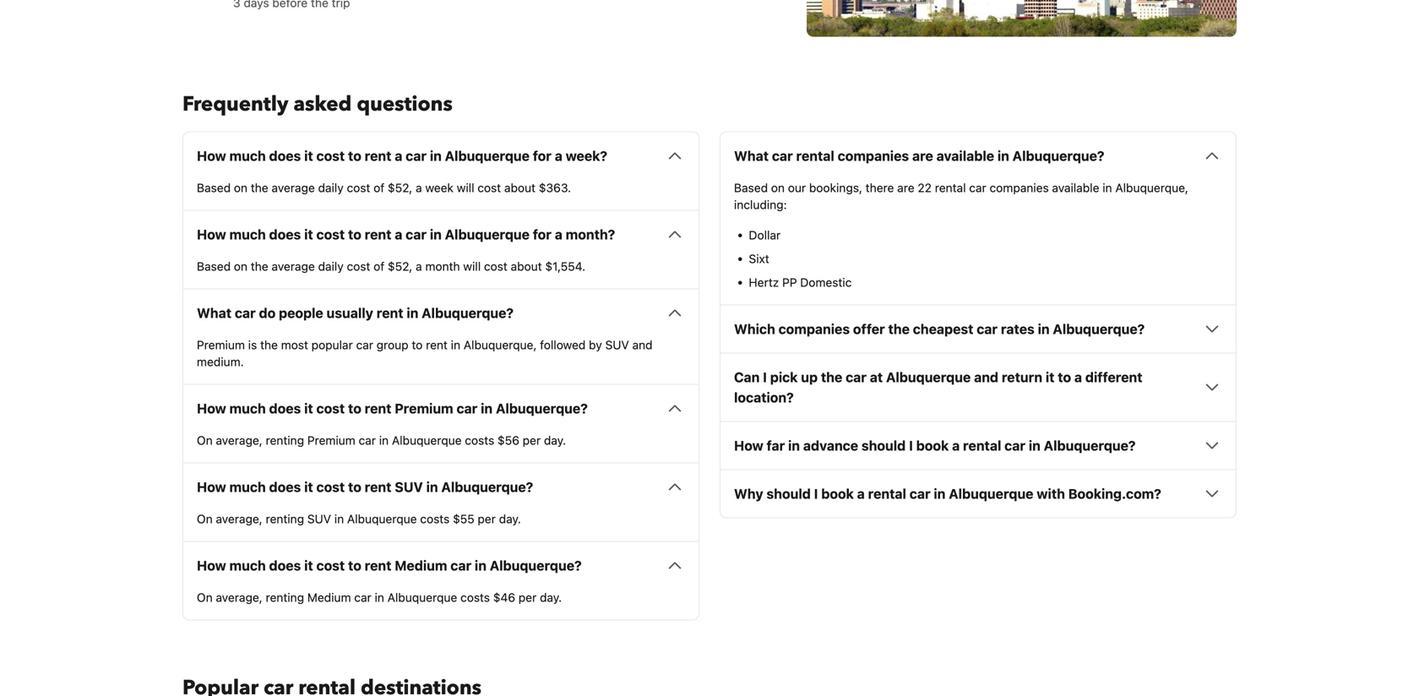 Task type: vqa. For each thing, say whether or not it's contained in the screenshot.
leftmost this
no



Task type: locate. For each thing, give the bounding box(es) containing it.
rent inside how much does it cost to rent suv in albuquerque? dropdown button
[[365, 479, 392, 495]]

how much does it cost to rent premium car in albuquerque? button
[[197, 398, 685, 419]]

$56
[[498, 433, 520, 447]]

rental
[[797, 148, 835, 164], [935, 181, 966, 195], [964, 438, 1002, 454], [868, 486, 907, 502]]

it inside "dropdown button"
[[304, 558, 313, 574]]

0 vertical spatial renting
[[266, 433, 304, 447]]

a left month
[[416, 259, 422, 273]]

in inside how much does it cost to rent medium car in albuquerque? "dropdown button"
[[475, 558, 487, 574]]

bookings,
[[810, 181, 863, 195]]

1 horizontal spatial suv
[[395, 479, 423, 495]]

per right $56
[[523, 433, 541, 447]]

to up on average, renting suv in albuquerque costs $55 per day.
[[348, 479, 362, 495]]

premium up medium.
[[197, 338, 245, 352]]

rates
[[1001, 321, 1035, 337]]

are
[[913, 148, 934, 164], [898, 181, 915, 195]]

daily down "how much does it cost to rent a car in albuquerque for a week?"
[[318, 181, 344, 195]]

1 of from the top
[[374, 181, 385, 195]]

should right advance
[[862, 438, 906, 454]]

suv down how much does it cost to rent suv in albuquerque? on the left of page
[[307, 512, 331, 526]]

1 horizontal spatial should
[[862, 438, 906, 454]]

a left month? at the top left
[[555, 226, 563, 242]]

1 vertical spatial albuquerque,
[[464, 338, 537, 352]]

premium
[[197, 338, 245, 352], [395, 400, 454, 416], [307, 433, 356, 447]]

about left $1,554.
[[511, 259, 542, 273]]

frequently
[[183, 90, 289, 118]]

companies inside which companies offer the cheapest car rates in albuquerque? dropdown button
[[779, 321, 850, 337]]

people
[[279, 305, 323, 321]]

a inside "can i pick up the car at albuquerque and return it to a different location?"
[[1075, 369, 1083, 385]]

rent up the on average, renting premium car in albuquerque costs $56 per day.
[[365, 400, 392, 416]]

i right "can"
[[763, 369, 767, 385]]

car inside based on our bookings, there are 22 rental car companies available in albuquerque, including:
[[970, 181, 987, 195]]

1 vertical spatial daily
[[318, 259, 344, 273]]

it right "return"
[[1046, 369, 1055, 385]]

what inside dropdown button
[[197, 305, 232, 321]]

does inside "dropdown button"
[[269, 558, 301, 574]]

day. right $56
[[544, 433, 566, 447]]

of
[[374, 181, 385, 195], [374, 259, 385, 273]]

0 vertical spatial albuquerque,
[[1116, 181, 1189, 195]]

0 vertical spatial premium
[[197, 338, 245, 352]]

asked
[[294, 90, 352, 118]]

1 vertical spatial medium
[[307, 591, 351, 605]]

based for how much does it cost to rent a car in albuquerque for a week?
[[197, 181, 231, 195]]

2 horizontal spatial suv
[[606, 338, 629, 352]]

do
[[259, 305, 276, 321]]

i down advance
[[814, 486, 818, 502]]

rent up on average, renting medium car in albuquerque costs $46 per day.
[[365, 558, 392, 574]]

cost up on average, renting suv in albuquerque costs $55 per day.
[[317, 479, 345, 495]]

a
[[395, 148, 403, 164], [555, 148, 563, 164], [416, 181, 422, 195], [395, 226, 403, 242], [555, 226, 563, 242], [416, 259, 422, 273], [1075, 369, 1083, 385], [953, 438, 960, 454], [858, 486, 865, 502]]

renting for how much does it cost to rent medium car in albuquerque?
[[266, 591, 304, 605]]

$46
[[493, 591, 516, 605]]

car inside "dropdown button"
[[451, 558, 472, 574]]

2 vertical spatial average,
[[216, 591, 263, 605]]

0 vertical spatial per
[[523, 433, 541, 447]]

rent up group
[[377, 305, 404, 321]]

of for how much does it cost to rent a car in albuquerque for a month?
[[374, 259, 385, 273]]

car left group
[[356, 338, 374, 352]]

average for how much does it cost to rent a car in albuquerque for a week?
[[272, 181, 315, 195]]

based inside based on our bookings, there are 22 rental car companies available in albuquerque, including:
[[734, 181, 768, 195]]

what inside dropdown button
[[734, 148, 769, 164]]

2 daily from the top
[[318, 259, 344, 273]]

albuquerque down which companies offer the cheapest car rates in albuquerque?
[[887, 369, 971, 385]]

should inside why should i book a rental car in albuquerque with booking.com? dropdown button
[[767, 486, 811, 502]]

based on the average daily cost of $52, a week will cost about $363.
[[197, 181, 571, 195]]

should right why
[[767, 486, 811, 502]]

which companies offer the cheapest car rates in albuquerque?
[[734, 321, 1145, 337]]

$52, down "how much does it cost to rent a car in albuquerque for a week?"
[[388, 181, 413, 195]]

companies up there
[[838, 148, 910, 164]]

1 for from the top
[[533, 148, 552, 164]]

1 horizontal spatial and
[[975, 369, 999, 385]]

car inside premium is the most popular car group to rent in albuquerque, followed by suv and medium.
[[356, 338, 374, 352]]

companies down domestic
[[779, 321, 850, 337]]

albuquerque down the how much does it cost to rent premium car in albuquerque? dropdown button
[[392, 433, 462, 447]]

domestic
[[801, 275, 852, 289]]

1 vertical spatial on
[[197, 512, 213, 526]]

how much does it cost to rent a car in albuquerque for a week?
[[197, 148, 608, 164]]

2 vertical spatial on
[[197, 591, 213, 605]]

1 vertical spatial per
[[478, 512, 496, 526]]

0 horizontal spatial albuquerque,
[[464, 338, 537, 352]]

what for what car rental companies are available in albuquerque?
[[734, 148, 769, 164]]

based on the average daily cost of $52, a month will cost about $1,554.
[[197, 259, 586, 273]]

3 renting from the top
[[266, 591, 304, 605]]

0 vertical spatial daily
[[318, 181, 344, 195]]

to right group
[[412, 338, 423, 352]]

on for what car rental companies are available in albuquerque?
[[772, 181, 785, 195]]

day.
[[544, 433, 566, 447], [499, 512, 521, 526], [540, 591, 562, 605]]

cost
[[317, 148, 345, 164], [347, 181, 370, 195], [478, 181, 501, 195], [317, 226, 345, 242], [347, 259, 370, 273], [484, 259, 508, 273], [317, 400, 345, 416], [317, 479, 345, 495], [317, 558, 345, 574]]

why should i book a rental car in albuquerque with booking.com? button
[[734, 484, 1223, 504]]

0 vertical spatial $52,
[[388, 181, 413, 195]]

2 of from the top
[[374, 259, 385, 273]]

2 vertical spatial companies
[[779, 321, 850, 337]]

1 vertical spatial renting
[[266, 512, 304, 526]]

2 vertical spatial per
[[519, 591, 537, 605]]

0 vertical spatial medium
[[395, 558, 447, 574]]

0 vertical spatial and
[[633, 338, 653, 352]]

renting for how much does it cost to rent premium car in albuquerque?
[[266, 433, 304, 447]]

3 does from the top
[[269, 400, 301, 416]]

available inside based on our bookings, there are 22 rental car companies available in albuquerque, including:
[[1053, 181, 1100, 195]]

book
[[917, 438, 949, 454], [822, 486, 854, 502]]

can i pick up the car at albuquerque and return it to a different location?
[[734, 369, 1143, 405]]

much inside how much does it cost to rent a car in albuquerque for a week? dropdown button
[[229, 148, 266, 164]]

2 vertical spatial i
[[814, 486, 818, 502]]

will right week
[[457, 181, 475, 195]]

followed
[[540, 338, 586, 352]]

companies
[[838, 148, 910, 164], [990, 181, 1049, 195], [779, 321, 850, 337]]

daily for how much does it cost to rent a car in albuquerque for a month?
[[318, 259, 344, 273]]

1 $52, from the top
[[388, 181, 413, 195]]

0 vertical spatial for
[[533, 148, 552, 164]]

1 vertical spatial premium
[[395, 400, 454, 416]]

2 much from the top
[[229, 226, 266, 242]]

0 vertical spatial about
[[504, 181, 536, 195]]

rental down 'how far in advance should i book a rental car in albuquerque?'
[[868, 486, 907, 502]]

0 vertical spatial suv
[[606, 338, 629, 352]]

car left at
[[846, 369, 867, 385]]

rent inside how much does it cost to rent a car in albuquerque for a week? dropdown button
[[365, 148, 392, 164]]

for up $363.
[[533, 148, 552, 164]]

1 vertical spatial costs
[[420, 512, 450, 526]]

what for what car do people usually rent in albuquerque?
[[197, 305, 232, 321]]

to up on average, renting medium car in albuquerque costs $46 per day.
[[348, 558, 362, 574]]

rent for how much does it cost to rent medium car in albuquerque?
[[365, 558, 392, 574]]

1 much from the top
[[229, 148, 266, 164]]

0 vertical spatial average,
[[216, 433, 263, 447]]

book up why should i book a rental car in albuquerque with booking.com?
[[917, 438, 949, 454]]

per right $46
[[519, 591, 537, 605]]

how much does it cost to rent a car in albuquerque for a month? button
[[197, 224, 685, 244]]

a left different
[[1075, 369, 1083, 385]]

the for how much does it cost to rent a car in albuquerque for a week?
[[251, 181, 268, 195]]

suv right by
[[606, 338, 629, 352]]

per
[[523, 433, 541, 447], [478, 512, 496, 526], [519, 591, 537, 605]]

medium down how much does it cost to rent medium car in albuquerque?
[[307, 591, 351, 605]]

0 vertical spatial should
[[862, 438, 906, 454]]

on for how much does it cost to rent a car in albuquerque for a month?
[[234, 259, 248, 273]]

on
[[234, 181, 248, 195], [772, 181, 785, 195], [234, 259, 248, 273]]

to inside premium is the most popular car group to rent in albuquerque, followed by suv and medium.
[[412, 338, 423, 352]]

1 vertical spatial average,
[[216, 512, 263, 526]]

how inside "dropdown button"
[[197, 558, 226, 574]]

average
[[272, 181, 315, 195], [272, 259, 315, 273]]

0 vertical spatial companies
[[838, 148, 910, 164]]

rent up on average, renting suv in albuquerque costs $55 per day.
[[365, 479, 392, 495]]

with
[[1037, 486, 1066, 502]]

albuquerque? inside "dropdown button"
[[490, 558, 582, 574]]

month
[[425, 259, 460, 273]]

to for how much does it cost to rent premium car in albuquerque?
[[348, 400, 362, 416]]

to for how much does it cost to rent suv in albuquerque?
[[348, 479, 362, 495]]

for up $1,554.
[[533, 226, 552, 242]]

daily for how much does it cost to rent a car in albuquerque for a week?
[[318, 181, 344, 195]]

much for how much does it cost to rent a car in albuquerque for a week?
[[229, 148, 266, 164]]

albuquerque up month
[[445, 226, 530, 242]]

0 horizontal spatial available
[[937, 148, 995, 164]]

car up our
[[772, 148, 793, 164]]

0 horizontal spatial what
[[197, 305, 232, 321]]

to right "return"
[[1058, 369, 1072, 385]]

car
[[406, 148, 427, 164], [772, 148, 793, 164], [970, 181, 987, 195], [406, 226, 427, 242], [235, 305, 256, 321], [977, 321, 998, 337], [356, 338, 374, 352], [846, 369, 867, 385], [457, 400, 478, 416], [359, 433, 376, 447], [1005, 438, 1026, 454], [910, 486, 931, 502], [451, 558, 472, 574], [354, 591, 372, 605]]

it down on average, renting suv in albuquerque costs $55 per day.
[[304, 558, 313, 574]]

1 vertical spatial and
[[975, 369, 999, 385]]

0 horizontal spatial suv
[[307, 512, 331, 526]]

2 vertical spatial renting
[[266, 591, 304, 605]]

0 vertical spatial will
[[457, 181, 475, 195]]

1 horizontal spatial medium
[[395, 558, 447, 574]]

car down what car rental companies are available in albuquerque? dropdown button
[[970, 181, 987, 195]]

which
[[734, 321, 776, 337]]

on average, renting medium car in albuquerque costs $46 per day.
[[197, 591, 562, 605]]

to for how much does it cost to rent a car in albuquerque for a week?
[[348, 148, 362, 164]]

how much does it cost to rent medium car in albuquerque?
[[197, 558, 582, 574]]

in inside what car rental companies are available in albuquerque? dropdown button
[[998, 148, 1010, 164]]

3 much from the top
[[229, 400, 266, 416]]

does
[[269, 148, 301, 164], [269, 226, 301, 242], [269, 400, 301, 416], [269, 479, 301, 495], [269, 558, 301, 574]]

1 horizontal spatial what
[[734, 148, 769, 164]]

car left do
[[235, 305, 256, 321]]

day. for how much does it cost to rent premium car in albuquerque?
[[544, 433, 566, 447]]

1 vertical spatial suv
[[395, 479, 423, 495]]

2 renting from the top
[[266, 512, 304, 526]]

5 much from the top
[[229, 558, 266, 574]]

premium up the on average, renting premium car in albuquerque costs $56 per day.
[[395, 400, 454, 416]]

based for how much does it cost to rent a car in albuquerque for a month?
[[197, 259, 231, 273]]

premium inside premium is the most popular car group to rent in albuquerque, followed by suv and medium.
[[197, 338, 245, 352]]

most
[[281, 338, 308, 352]]

to
[[348, 148, 362, 164], [348, 226, 362, 242], [412, 338, 423, 352], [1058, 369, 1072, 385], [348, 400, 362, 416], [348, 479, 362, 495], [348, 558, 362, 574]]

average,
[[216, 433, 263, 447], [216, 512, 263, 526], [216, 591, 263, 605]]

albuquerque? inside dropdown button
[[422, 305, 514, 321]]

much
[[229, 148, 266, 164], [229, 226, 266, 242], [229, 400, 266, 416], [229, 479, 266, 495], [229, 558, 266, 574]]

companies inside what car rental companies are available in albuquerque? dropdown button
[[838, 148, 910, 164]]

1 average from the top
[[272, 181, 315, 195]]

what
[[734, 148, 769, 164], [197, 305, 232, 321]]

and right by
[[633, 338, 653, 352]]

0 vertical spatial on
[[197, 433, 213, 447]]

what car rental companies are available in albuquerque? button
[[734, 146, 1223, 166]]

book down advance
[[822, 486, 854, 502]]

at
[[870, 369, 883, 385]]

dollar
[[749, 228, 781, 242]]

4 much from the top
[[229, 479, 266, 495]]

and left "return"
[[975, 369, 999, 385]]

rental right the 22
[[935, 181, 966, 195]]

1 vertical spatial companies
[[990, 181, 1049, 195]]

about for month?
[[511, 259, 542, 273]]

rent inside how much does it cost to rent medium car in albuquerque? "dropdown button"
[[365, 558, 392, 574]]

how much does it cost to rent a car in albuquerque for a month?
[[197, 226, 616, 242]]

in inside how much does it cost to rent a car in albuquerque for a month? dropdown button
[[430, 226, 442, 242]]

about left $363.
[[504, 181, 536, 195]]

average, for how much does it cost to rent premium car in albuquerque?
[[216, 433, 263, 447]]

0 vertical spatial average
[[272, 181, 315, 195]]

0 horizontal spatial book
[[822, 486, 854, 502]]

it down most
[[304, 400, 313, 416]]

month?
[[566, 226, 616, 242]]

1 does from the top
[[269, 148, 301, 164]]

cost down asked
[[317, 148, 345, 164]]

2 vertical spatial costs
[[461, 591, 490, 605]]

how much does it cost to rent a car in albuquerque for a week? button
[[197, 146, 685, 166]]

frequently asked questions
[[183, 90, 453, 118]]

booking.com?
[[1069, 486, 1162, 502]]

how much does it cost to rent premium car in albuquerque?
[[197, 400, 588, 416]]

3 average, from the top
[[216, 591, 263, 605]]

it inside "can i pick up the car at albuquerque and return it to a different location?"
[[1046, 369, 1055, 385]]

0 horizontal spatial should
[[767, 486, 811, 502]]

does for how much does it cost to rent medium car in albuquerque?
[[269, 558, 301, 574]]

2 horizontal spatial premium
[[395, 400, 454, 416]]

much inside how much does it cost to rent a car in albuquerque for a month? dropdown button
[[229, 226, 266, 242]]

on average, renting suv in albuquerque costs $55 per day.
[[197, 512, 521, 526]]

a left week?
[[555, 148, 563, 164]]

rental inside based on our bookings, there are 22 rental car companies available in albuquerque, including:
[[935, 181, 966, 195]]

i
[[763, 369, 767, 385], [909, 438, 913, 454], [814, 486, 818, 502]]

to up based on the average daily cost of $52, a week will cost about $363.
[[348, 148, 362, 164]]

daily up usually
[[318, 259, 344, 273]]

a left week
[[416, 181, 422, 195]]

what up medium.
[[197, 305, 232, 321]]

per right $55
[[478, 512, 496, 526]]

car down $55
[[451, 558, 472, 574]]

pp
[[783, 275, 797, 289]]

2 average from the top
[[272, 259, 315, 273]]

in inside how much does it cost to rent a car in albuquerque for a week? dropdown button
[[430, 148, 442, 164]]

car up week
[[406, 148, 427, 164]]

a up based on the average daily cost of $52, a month will cost about $1,554.
[[395, 226, 403, 242]]

0 horizontal spatial premium
[[197, 338, 245, 352]]

are left the 22
[[898, 181, 915, 195]]

1 horizontal spatial book
[[917, 438, 949, 454]]

does for how much does it cost to rent suv in albuquerque?
[[269, 479, 301, 495]]

day. right $55
[[499, 512, 521, 526]]

0 vertical spatial day.
[[544, 433, 566, 447]]

2 horizontal spatial i
[[909, 438, 913, 454]]

the for how much does it cost to rent a car in albuquerque for a month?
[[251, 259, 268, 273]]

rent inside how much does it cost to rent a car in albuquerque for a month? dropdown button
[[365, 226, 392, 242]]

questions
[[357, 90, 453, 118]]

1 renting from the top
[[266, 433, 304, 447]]

1 vertical spatial average
[[272, 259, 315, 273]]

0 vertical spatial of
[[374, 181, 385, 195]]

medium
[[395, 558, 447, 574], [307, 591, 351, 605]]

a up why should i book a rental car in albuquerque with booking.com?
[[953, 438, 960, 454]]

car inside "can i pick up the car at albuquerque and return it to a different location?"
[[846, 369, 867, 385]]

how for how much does it cost to rent a car in albuquerque for a month?
[[197, 226, 226, 242]]

rent up based on the average daily cost of $52, a month will cost about $1,554.
[[365, 226, 392, 242]]

1 horizontal spatial premium
[[307, 433, 356, 447]]

renting
[[266, 433, 304, 447], [266, 512, 304, 526], [266, 591, 304, 605]]

2 does from the top
[[269, 226, 301, 242]]

1 horizontal spatial albuquerque,
[[1116, 181, 1189, 195]]

in inside premium is the most popular car group to rent in albuquerque, followed by suv and medium.
[[451, 338, 461, 352]]

it for how much does it cost to rent premium car in albuquerque?
[[304, 400, 313, 416]]

0 vertical spatial are
[[913, 148, 934, 164]]

2 on from the top
[[197, 512, 213, 526]]

5 does from the top
[[269, 558, 301, 574]]

on inside based on our bookings, there are 22 rental car companies available in albuquerque, including:
[[772, 181, 785, 195]]

cost down on average, renting suv in albuquerque costs $55 per day.
[[317, 558, 345, 574]]

2 for from the top
[[533, 226, 552, 242]]

albuquerque, inside premium is the most popular car group to rent in albuquerque, followed by suv and medium.
[[464, 338, 537, 352]]

much inside the how much does it cost to rent premium car in albuquerque? dropdown button
[[229, 400, 266, 416]]

$52, for week?
[[388, 181, 413, 195]]

0 vertical spatial i
[[763, 369, 767, 385]]

suv down the on average, renting premium car in albuquerque costs $56 per day.
[[395, 479, 423, 495]]

are up the 22
[[913, 148, 934, 164]]

for for week?
[[533, 148, 552, 164]]

1 vertical spatial what
[[197, 305, 232, 321]]

to up the on average, renting premium car in albuquerque costs $56 per day.
[[348, 400, 362, 416]]

1 vertical spatial will
[[463, 259, 481, 273]]

1 on from the top
[[197, 433, 213, 447]]

0 vertical spatial what
[[734, 148, 769, 164]]

daily
[[318, 181, 344, 195], [318, 259, 344, 273]]

much inside how much does it cost to rent suv in albuquerque? dropdown button
[[229, 479, 266, 495]]

what up including:
[[734, 148, 769, 164]]

2 average, from the top
[[216, 512, 263, 526]]

on
[[197, 433, 213, 447], [197, 512, 213, 526], [197, 591, 213, 605]]

there
[[866, 181, 895, 195]]

1 vertical spatial available
[[1053, 181, 1100, 195]]

should
[[862, 438, 906, 454], [767, 486, 811, 502]]

to inside "can i pick up the car at albuquerque and return it to a different location?"
[[1058, 369, 1072, 385]]

3 on from the top
[[197, 591, 213, 605]]

to inside "dropdown button"
[[348, 558, 362, 574]]

rent down the what car do people usually rent in albuquerque? dropdown button
[[426, 338, 448, 352]]

2 vertical spatial premium
[[307, 433, 356, 447]]

1 vertical spatial about
[[511, 259, 542, 273]]

of down "how much does it cost to rent a car in albuquerque for a week?"
[[374, 181, 385, 195]]

car left rates
[[977, 321, 998, 337]]

rent inside the how much does it cost to rent premium car in albuquerque? dropdown button
[[365, 400, 392, 416]]

$363.
[[539, 181, 571, 195]]

the inside premium is the most popular car group to rent in albuquerque, followed by suv and medium.
[[260, 338, 278, 352]]

and inside "can i pick up the car at albuquerque and return it to a different location?"
[[975, 369, 999, 385]]

premium inside dropdown button
[[395, 400, 454, 416]]

average for how much does it cost to rent a car in albuquerque for a month?
[[272, 259, 315, 273]]

costs
[[465, 433, 495, 447], [420, 512, 450, 526], [461, 591, 490, 605]]

the
[[251, 181, 268, 195], [251, 259, 268, 273], [889, 321, 910, 337], [260, 338, 278, 352], [821, 369, 843, 385]]

rent up based on the average daily cost of $52, a week will cost about $363.
[[365, 148, 392, 164]]

cheapest
[[913, 321, 974, 337]]

day. right $46
[[540, 591, 562, 605]]

0 horizontal spatial i
[[763, 369, 767, 385]]

will right month
[[463, 259, 481, 273]]

of down how much does it cost to rent a car in albuquerque for a month?
[[374, 259, 385, 273]]

to up based on the average daily cost of $52, a month will cost about $1,554.
[[348, 226, 362, 242]]

medium up on average, renting medium car in albuquerque costs $46 per day.
[[395, 558, 447, 574]]

in inside how much does it cost to rent suv in albuquerque? dropdown button
[[426, 479, 438, 495]]

1 vertical spatial are
[[898, 181, 915, 195]]

1 vertical spatial of
[[374, 259, 385, 273]]

albuquerque,
[[1116, 181, 1189, 195], [464, 338, 537, 352]]

on for how much does it cost to rent medium car in albuquerque?
[[197, 591, 213, 605]]

costs left $56
[[465, 433, 495, 447]]

and inside premium is the most popular car group to rent in albuquerque, followed by suv and medium.
[[633, 338, 653, 352]]

0 vertical spatial costs
[[465, 433, 495, 447]]

cost right month
[[484, 259, 508, 273]]

1 horizontal spatial available
[[1053, 181, 1100, 195]]

how
[[197, 148, 226, 164], [197, 226, 226, 242], [197, 400, 226, 416], [734, 438, 764, 454], [197, 479, 226, 495], [197, 558, 226, 574]]

albuquerque
[[445, 148, 530, 164], [445, 226, 530, 242], [887, 369, 971, 385], [392, 433, 462, 447], [949, 486, 1034, 502], [347, 512, 417, 526], [388, 591, 457, 605]]

a beautiful view of albuquerque image
[[807, 0, 1237, 37]]

does for how much does it cost to rent a car in albuquerque for a month?
[[269, 226, 301, 242]]

4 does from the top
[[269, 479, 301, 495]]

it up people
[[304, 226, 313, 242]]

1 vertical spatial $52,
[[388, 259, 413, 273]]

companies down what car rental companies are available in albuquerque? dropdown button
[[990, 181, 1049, 195]]

1 daily from the top
[[318, 181, 344, 195]]

0 vertical spatial available
[[937, 148, 995, 164]]

$52, down how much does it cost to rent a car in albuquerque for a month?
[[388, 259, 413, 273]]

1 vertical spatial for
[[533, 226, 552, 242]]

hertz
[[749, 275, 779, 289]]

much inside how much does it cost to rent medium car in albuquerque? "dropdown button"
[[229, 558, 266, 574]]

2 vertical spatial day.
[[540, 591, 562, 605]]

1 average, from the top
[[216, 433, 263, 447]]

medium.
[[197, 355, 244, 369]]

will
[[457, 181, 475, 195], [463, 259, 481, 273]]

$55
[[453, 512, 475, 526]]

0 horizontal spatial and
[[633, 338, 653, 352]]

in inside why should i book a rental car in albuquerque with booking.com? dropdown button
[[934, 486, 946, 502]]

about
[[504, 181, 536, 195], [511, 259, 542, 273]]

costs left $55
[[420, 512, 450, 526]]

1 vertical spatial should
[[767, 486, 811, 502]]

2 $52, from the top
[[388, 259, 413, 273]]

medium inside "dropdown button"
[[395, 558, 447, 574]]

on for how much does it cost to rent a car in albuquerque for a week?
[[234, 181, 248, 195]]



Task type: describe. For each thing, give the bounding box(es) containing it.
costs for premium
[[465, 433, 495, 447]]

including:
[[734, 198, 787, 212]]

$1,554.
[[545, 259, 586, 273]]

the for what car do people usually rent in albuquerque?
[[260, 338, 278, 352]]

a down advance
[[858, 486, 865, 502]]

in inside based on our bookings, there are 22 rental car companies available in albuquerque, including:
[[1103, 181, 1113, 195]]

in inside which companies offer the cheapest car rates in albuquerque? dropdown button
[[1038, 321, 1050, 337]]

the inside "can i pick up the car at albuquerque and return it to a different location?"
[[821, 369, 843, 385]]

how much does it cost to rent suv in albuquerque?
[[197, 479, 534, 495]]

available inside dropdown button
[[937, 148, 995, 164]]

should inside "how far in advance should i book a rental car in albuquerque?" dropdown button
[[862, 438, 906, 454]]

cost up based on the average daily cost of $52, a month will cost about $1,554.
[[317, 226, 345, 242]]

on average, renting premium car in albuquerque costs $56 per day.
[[197, 433, 566, 447]]

albuquerque up week
[[445, 148, 530, 164]]

rent for how much does it cost to rent premium car in albuquerque?
[[365, 400, 392, 416]]

what car do people usually rent in albuquerque? button
[[197, 303, 685, 323]]

car inside dropdown button
[[235, 305, 256, 321]]

rent for how much does it cost to rent suv in albuquerque?
[[365, 479, 392, 495]]

renting for how much does it cost to rent suv in albuquerque?
[[266, 512, 304, 526]]

cost up the what car do people usually rent in albuquerque? at left top
[[347, 259, 370, 273]]

of for how much does it cost to rent a car in albuquerque for a week?
[[374, 181, 385, 195]]

costs for medium
[[461, 591, 490, 605]]

does for how much does it cost to rent premium car in albuquerque?
[[269, 400, 301, 416]]

rent for how much does it cost to rent a car in albuquerque for a month?
[[365, 226, 392, 242]]

albuquerque down how much does it cost to rent medium car in albuquerque? "dropdown button"
[[388, 591, 457, 605]]

up
[[801, 369, 818, 385]]

about for week?
[[504, 181, 536, 195]]

22
[[918, 181, 932, 195]]

per for premium
[[523, 433, 541, 447]]

on for how much does it cost to rent suv in albuquerque?
[[197, 512, 213, 526]]

popular
[[312, 338, 353, 352]]

car down premium is the most popular car group to rent in albuquerque, followed by suv and medium.
[[457, 400, 478, 416]]

0 horizontal spatial medium
[[307, 591, 351, 605]]

albuquerque down "how far in advance should i book a rental car in albuquerque?" dropdown button
[[949, 486, 1034, 502]]

return
[[1002, 369, 1043, 385]]

by
[[589, 338, 602, 352]]

1 vertical spatial day.
[[499, 512, 521, 526]]

much for how much does it cost to rent suv in albuquerque?
[[229, 479, 266, 495]]

pick
[[771, 369, 798, 385]]

what car rental companies are available in albuquerque?
[[734, 148, 1105, 164]]

which companies offer the cheapest car rates in albuquerque? button
[[734, 319, 1223, 339]]

car down how much does it cost to rent medium car in albuquerque?
[[354, 591, 372, 605]]

how for how much does it cost to rent suv in albuquerque?
[[197, 479, 226, 495]]

rent inside premium is the most popular car group to rent in albuquerque, followed by suv and medium.
[[426, 338, 448, 352]]

how much does it cost to rent suv in albuquerque? button
[[197, 477, 685, 497]]

car up based on the average daily cost of $52, a month will cost about $1,554.
[[406, 226, 427, 242]]

our
[[788, 181, 806, 195]]

location?
[[734, 389, 794, 405]]

how far in advance should i book a rental car in albuquerque? button
[[734, 435, 1223, 456]]

to for how much does it cost to rent a car in albuquerque for a month?
[[348, 226, 362, 242]]

it for how much does it cost to rent a car in albuquerque for a week?
[[304, 148, 313, 164]]

it for how much does it cost to rent medium car in albuquerque?
[[304, 558, 313, 574]]

how for how much does it cost to rent a car in albuquerque for a week?
[[197, 148, 226, 164]]

will for week?
[[457, 181, 475, 195]]

hertz pp domestic
[[749, 275, 852, 289]]

are inside based on our bookings, there are 22 rental car companies available in albuquerque, including:
[[898, 181, 915, 195]]

sixt
[[749, 252, 770, 266]]

average, for how much does it cost to rent medium car in albuquerque?
[[216, 591, 263, 605]]

far
[[767, 438, 785, 454]]

can
[[734, 369, 760, 385]]

2 vertical spatial suv
[[307, 512, 331, 526]]

albuquerque inside "can i pick up the car at albuquerque and return it to a different location?"
[[887, 369, 971, 385]]

rental up our
[[797, 148, 835, 164]]

per for medium
[[519, 591, 537, 605]]

much for how much does it cost to rent medium car in albuquerque?
[[229, 558, 266, 574]]

to for how much does it cost to rent medium car in albuquerque?
[[348, 558, 362, 574]]

in inside the how much does it cost to rent premium car in albuquerque? dropdown button
[[481, 400, 493, 416]]

much for how much does it cost to rent premium car in albuquerque?
[[229, 400, 266, 416]]

it for how much does it cost to rent suv in albuquerque?
[[304, 479, 313, 495]]

a up based on the average daily cost of $52, a week will cost about $363.
[[395, 148, 403, 164]]

for for month?
[[533, 226, 552, 242]]

advance
[[804, 438, 859, 454]]

albuquerque, inside based on our bookings, there are 22 rental car companies available in albuquerque, including:
[[1116, 181, 1189, 195]]

usually
[[327, 305, 374, 321]]

cost up the on average, renting premium car in albuquerque costs $56 per day.
[[317, 400, 345, 416]]

car down 'how far in advance should i book a rental car in albuquerque?'
[[910, 486, 931, 502]]

1 vertical spatial i
[[909, 438, 913, 454]]

rent for how much does it cost to rent a car in albuquerque for a week?
[[365, 148, 392, 164]]

week
[[425, 181, 454, 195]]

1 horizontal spatial i
[[814, 486, 818, 502]]

different
[[1086, 369, 1143, 385]]

group
[[377, 338, 409, 352]]

will for month?
[[463, 259, 481, 273]]

does for how much does it cost to rent a car in albuquerque for a week?
[[269, 148, 301, 164]]

week?
[[566, 148, 608, 164]]

car down how much does it cost to rent premium car in albuquerque?
[[359, 433, 376, 447]]

how for how much does it cost to rent medium car in albuquerque?
[[197, 558, 226, 574]]

based for what car rental companies are available in albuquerque?
[[734, 181, 768, 195]]

what car do people usually rent in albuquerque?
[[197, 305, 514, 321]]

how for how far in advance should i book a rental car in albuquerque?
[[734, 438, 764, 454]]

on for how much does it cost to rent premium car in albuquerque?
[[197, 433, 213, 447]]

premium is the most popular car group to rent in albuquerque, followed by suv and medium.
[[197, 338, 653, 369]]

it for how much does it cost to rent a car in albuquerque for a month?
[[304, 226, 313, 242]]

average, for how much does it cost to rent suv in albuquerque?
[[216, 512, 263, 526]]

cost down "how much does it cost to rent a car in albuquerque for a week?"
[[347, 181, 370, 195]]

suv inside dropdown button
[[395, 479, 423, 495]]

how much does it cost to rent medium car in albuquerque? button
[[197, 555, 685, 576]]

offer
[[854, 321, 885, 337]]

can i pick up the car at albuquerque and return it to a different location? button
[[734, 367, 1223, 408]]

0 vertical spatial book
[[917, 438, 949, 454]]

is
[[248, 338, 257, 352]]

day. for how much does it cost to rent medium car in albuquerque?
[[540, 591, 562, 605]]

1 vertical spatial book
[[822, 486, 854, 502]]

suv inside premium is the most popular car group to rent in albuquerque, followed by suv and medium.
[[606, 338, 629, 352]]

rent inside the what car do people usually rent in albuquerque? dropdown button
[[377, 305, 404, 321]]

much for how much does it cost to rent a car in albuquerque for a month?
[[229, 226, 266, 242]]

how for how much does it cost to rent premium car in albuquerque?
[[197, 400, 226, 416]]

why
[[734, 486, 764, 502]]

are inside dropdown button
[[913, 148, 934, 164]]

cost inside "dropdown button"
[[317, 558, 345, 574]]

albuquerque down how much does it cost to rent suv in albuquerque? on the left of page
[[347, 512, 417, 526]]

why should i book a rental car in albuquerque with booking.com?
[[734, 486, 1162, 502]]

in inside the what car do people usually rent in albuquerque? dropdown button
[[407, 305, 419, 321]]

cost right week
[[478, 181, 501, 195]]

based on our bookings, there are 22 rental car companies available in albuquerque, including:
[[734, 181, 1189, 212]]

i inside "can i pick up the car at albuquerque and return it to a different location?"
[[763, 369, 767, 385]]

car up why should i book a rental car in albuquerque with booking.com? dropdown button
[[1005, 438, 1026, 454]]

$52, for month?
[[388, 259, 413, 273]]

how far in advance should i book a rental car in albuquerque?
[[734, 438, 1136, 454]]

companies inside based on our bookings, there are 22 rental car companies available in albuquerque, including:
[[990, 181, 1049, 195]]

rental up why should i book a rental car in albuquerque with booking.com? dropdown button
[[964, 438, 1002, 454]]



